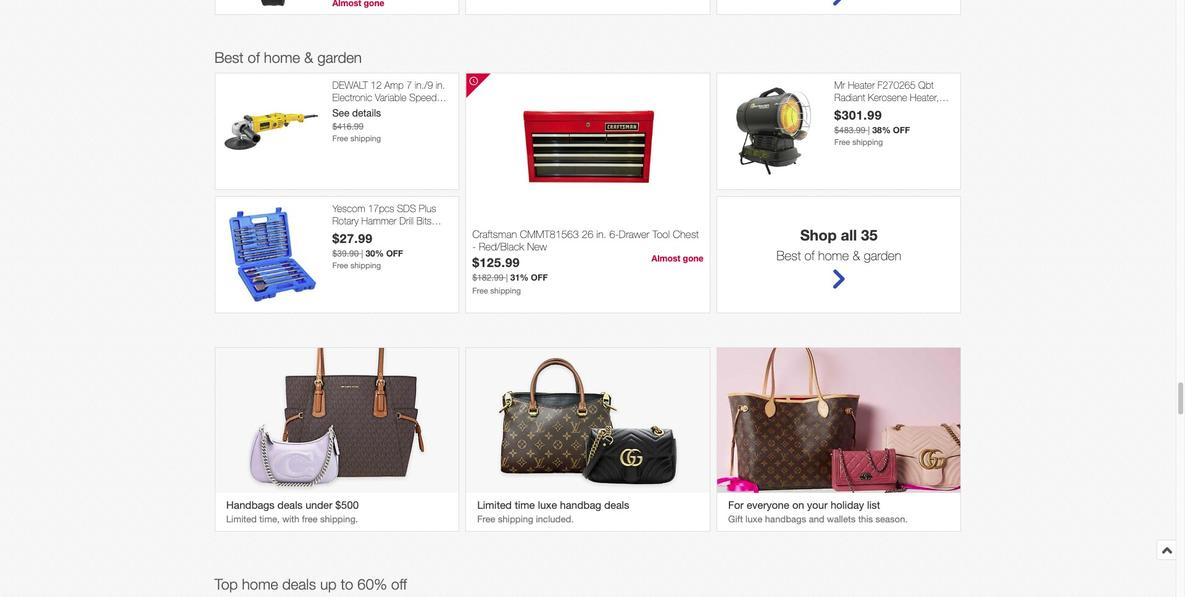 Task type: vqa. For each thing, say whether or not it's contained in the screenshot.
the ebay refurbished TEXT FIELD to the left
no



Task type: describe. For each thing, give the bounding box(es) containing it.
chest
[[673, 228, 699, 241]]

7
[[406, 80, 412, 91]]

30%
[[366, 248, 384, 259]]

heater,
[[910, 92, 939, 103]]

season.
[[876, 514, 908, 525]]

2 vertical spatial home
[[242, 576, 278, 593]]

on
[[792, 500, 804, 512]]

concrete
[[360, 227, 398, 238]]

new inside craftsman cmmt81563 26 in. 6-drawer tool chest - red/black new $125.99 $182.99 | 31% off free shipping
[[527, 241, 547, 253]]

craftsman cmmt81563 26 in. 6-drawer tool chest - red/black new $125.99 $182.99 | 31% off free shipping
[[472, 228, 699, 296]]

see
[[332, 107, 349, 118]]

and
[[809, 514, 825, 525]]

handbags deals under $500 limited time, with free shipping.
[[226, 500, 359, 525]]

hammer
[[361, 215, 397, 226]]

home inside shop all 35 best of home & garden
[[818, 248, 849, 263]]

yescom
[[332, 203, 365, 214]]

all
[[841, 227, 857, 244]]

cmmt81563
[[520, 228, 579, 241]]

everyone
[[747, 500, 790, 512]]

f270265
[[878, 80, 916, 91]]

electronic
[[332, 92, 372, 103]]

$301.99 $483.99 | 38% off free shipping
[[834, 107, 910, 147]]

holiday
[[831, 500, 864, 512]]

tool inside yescom 17pcs sds plus rotary hammer drill bits chisel concrete masonry hole tool
[[354, 239, 370, 250]]

off inside $27.99 $39.90 | 30% off free shipping
[[386, 248, 403, 259]]

for everyone on your holiday list gift luxe handbags and wallets this season.
[[728, 500, 908, 525]]

shop
[[800, 227, 837, 244]]

qbt
[[918, 80, 934, 91]]

speed
[[409, 92, 437, 103]]

free for $301.99
[[834, 138, 850, 147]]

shipping for $301.99
[[852, 138, 883, 147]]

0 horizontal spatial &
[[304, 49, 313, 66]]

dewalt 12 amp 7 in./9 in. electronic variable speed polisher dwp849 new
[[332, 80, 445, 115]]

& inside shop all 35 best of home & garden
[[853, 248, 860, 263]]

details
[[352, 107, 381, 118]]

craftsman cmmt81563 26 in. 6-drawer tool chest - red/black new link
[[472, 228, 704, 255]]

$483.99
[[834, 125, 866, 135]]

70,000
[[834, 104, 865, 115]]

variable
[[375, 92, 407, 103]]

yescom 17pcs sds plus rotary hammer drill bits chisel concrete masonry hole tool link
[[332, 203, 453, 250]]

drill
[[399, 215, 414, 226]]

free for $27.99
[[332, 261, 348, 270]]

0 vertical spatial of
[[248, 49, 260, 66]]

17pcs
[[368, 203, 394, 214]]

shipping inside "see details $416.99 free shipping"
[[350, 134, 381, 143]]

| for $301.99
[[868, 125, 870, 135]]

off right 60%
[[391, 576, 407, 593]]

38%
[[872, 125, 891, 135]]

luxe inside limited time luxe handbag deals free shipping included.
[[538, 500, 557, 512]]

shipping inside craftsman cmmt81563 26 in. 6-drawer tool chest - red/black new $125.99 $182.99 | 31% off free shipping
[[490, 286, 521, 296]]

$182.99
[[472, 273, 504, 283]]

60%
[[357, 576, 387, 593]]

limited time luxe handbag deals free shipping included.
[[477, 500, 629, 525]]

off inside craftsman cmmt81563 26 in. 6-drawer tool chest - red/black new $125.99 $182.99 | 31% off free shipping
[[531, 272, 548, 283]]

yescom 17pcs sds plus rotary hammer drill bits chisel concrete masonry hole tool
[[332, 203, 436, 250]]

in. inside dewalt 12 amp 7 in./9 in. electronic variable speed polisher dwp849 new
[[436, 80, 445, 91]]

handbags
[[765, 514, 806, 525]]

0 vertical spatial garden
[[317, 49, 362, 66]]

btu
[[867, 104, 881, 115]]

$416.99
[[332, 121, 364, 131]]

$27.99
[[332, 231, 373, 246]]

6-
[[609, 228, 619, 241]]

new inside mr heater f270265 qbt radiant kerosene heater, 70,000 btu new
[[884, 104, 903, 115]]

time
[[515, 500, 535, 512]]

in./9
[[415, 80, 433, 91]]

masonry
[[401, 227, 436, 238]]

hole
[[332, 239, 351, 250]]

almost
[[652, 253, 681, 264]]

see details $416.99 free shipping
[[332, 107, 381, 143]]

rotary
[[332, 215, 359, 226]]

list
[[867, 500, 880, 512]]

top
[[215, 576, 238, 593]]

garden inside shop all 35 best of home & garden
[[864, 248, 902, 263]]

$39.90
[[332, 249, 359, 259]]

heater
[[848, 80, 875, 91]]

up
[[320, 576, 337, 593]]

free for limited
[[477, 514, 495, 525]]

craftsman
[[472, 228, 517, 241]]

drawer
[[619, 228, 650, 241]]

dwp849
[[367, 104, 405, 115]]

35
[[861, 227, 878, 244]]

to
[[341, 576, 353, 593]]

under
[[306, 500, 333, 512]]

26
[[582, 228, 593, 241]]

shipping.
[[320, 514, 358, 525]]

kerosene
[[868, 92, 907, 103]]



Task type: locate. For each thing, give the bounding box(es) containing it.
new down cmmt81563
[[527, 241, 547, 253]]

new inside dewalt 12 amp 7 in./9 in. electronic variable speed polisher dwp849 new
[[407, 104, 426, 115]]

your
[[807, 500, 828, 512]]

dewalt 12 amp 7 in./9 in. electronic variable speed polisher dwp849 new link
[[332, 80, 453, 115]]

shop all 35 best of home & garden
[[777, 227, 902, 263]]

free
[[332, 134, 348, 143], [834, 138, 850, 147], [332, 261, 348, 270], [472, 286, 488, 296], [477, 514, 495, 525]]

1 horizontal spatial &
[[853, 248, 860, 263]]

new down speed
[[407, 104, 426, 115]]

0 horizontal spatial of
[[248, 49, 260, 66]]

1 vertical spatial limited
[[226, 514, 257, 525]]

limited down handbags
[[226, 514, 257, 525]]

1 vertical spatial home
[[818, 248, 849, 263]]

1 horizontal spatial new
[[527, 241, 547, 253]]

in. inside craftsman cmmt81563 26 in. 6-drawer tool chest - red/black new $125.99 $182.99 | 31% off free shipping
[[596, 228, 606, 241]]

1 horizontal spatial luxe
[[746, 514, 763, 525]]

see details link
[[332, 107, 381, 118]]

1 vertical spatial garden
[[864, 248, 902, 263]]

limited
[[477, 500, 512, 512], [226, 514, 257, 525]]

garden up dewalt
[[317, 49, 362, 66]]

home
[[264, 49, 300, 66], [818, 248, 849, 263], [242, 576, 278, 593]]

gift
[[728, 514, 743, 525]]

with
[[282, 514, 299, 525]]

1 vertical spatial best
[[777, 248, 801, 263]]

0 vertical spatial best
[[215, 49, 244, 66]]

polisher
[[332, 104, 364, 115]]

limited inside handbags deals under $500 limited time, with free shipping.
[[226, 514, 257, 525]]

free inside "see details $416.99 free shipping"
[[332, 134, 348, 143]]

tool right hole
[[354, 239, 370, 250]]

best inside shop all 35 best of home & garden
[[777, 248, 801, 263]]

wallets
[[827, 514, 856, 525]]

0 vertical spatial home
[[264, 49, 300, 66]]

garden down 35
[[864, 248, 902, 263]]

0 vertical spatial in.
[[436, 80, 445, 91]]

0 vertical spatial |
[[868, 125, 870, 135]]

| left 30%
[[361, 249, 363, 259]]

time,
[[259, 514, 280, 525]]

1 horizontal spatial tool
[[653, 228, 670, 241]]

amp
[[384, 80, 404, 91]]

31%
[[510, 272, 529, 283]]

in. left 6-
[[596, 228, 606, 241]]

deals inside limited time luxe handbag deals free shipping included.
[[604, 500, 629, 512]]

1 vertical spatial in.
[[596, 228, 606, 241]]

1 horizontal spatial best
[[777, 248, 801, 263]]

off right '38%'
[[893, 125, 910, 135]]

shipping for limited
[[498, 514, 533, 525]]

luxe up included.
[[538, 500, 557, 512]]

luxe
[[538, 500, 557, 512], [746, 514, 763, 525]]

1 horizontal spatial in.
[[596, 228, 606, 241]]

red/black
[[479, 241, 524, 253]]

mr heater f270265 qbt radiant kerosene heater, 70,000 btu new link
[[834, 80, 955, 115]]

| inside $301.99 $483.99 | 38% off free shipping
[[868, 125, 870, 135]]

0 horizontal spatial best
[[215, 49, 244, 66]]

1 horizontal spatial of
[[805, 248, 815, 263]]

this
[[858, 514, 873, 525]]

almost gone
[[652, 253, 704, 264]]

| for $27.99
[[361, 249, 363, 259]]

2 horizontal spatial |
[[868, 125, 870, 135]]

free inside craftsman cmmt81563 26 in. 6-drawer tool chest - red/black new $125.99 $182.99 | 31% off free shipping
[[472, 286, 488, 296]]

limited left 'time'
[[477, 500, 512, 512]]

new down kerosene
[[884, 104, 903, 115]]

| inside $27.99 $39.90 | 30% off free shipping
[[361, 249, 363, 259]]

tool
[[653, 228, 670, 241], [354, 239, 370, 250]]

$125.99
[[472, 255, 520, 270]]

2 vertical spatial |
[[506, 273, 508, 283]]

dewalt
[[332, 80, 368, 91]]

-
[[472, 241, 476, 253]]

0 horizontal spatial in.
[[436, 80, 445, 91]]

1 horizontal spatial |
[[506, 273, 508, 283]]

best of home & garden
[[215, 49, 362, 66]]

| left '31%' in the left of the page
[[506, 273, 508, 283]]

free inside limited time luxe handbag deals free shipping included.
[[477, 514, 495, 525]]

best
[[215, 49, 244, 66], [777, 248, 801, 263]]

0 horizontal spatial luxe
[[538, 500, 557, 512]]

| left '38%'
[[868, 125, 870, 135]]

$500
[[335, 500, 359, 512]]

$301.99
[[834, 107, 882, 122]]

tool up almost
[[653, 228, 670, 241]]

1 vertical spatial luxe
[[746, 514, 763, 525]]

mr
[[834, 80, 845, 91]]

&
[[304, 49, 313, 66], [853, 248, 860, 263]]

shipping down 30%
[[350, 261, 381, 270]]

in. right the in./9
[[436, 80, 445, 91]]

off right 30%
[[386, 248, 403, 259]]

off inside $301.99 $483.99 | 38% off free shipping
[[893, 125, 910, 135]]

0 horizontal spatial |
[[361, 249, 363, 259]]

shipping inside limited time luxe handbag deals free shipping included.
[[498, 514, 533, 525]]

luxe inside for everyone on your holiday list gift luxe handbags and wallets this season.
[[746, 514, 763, 525]]

12
[[371, 80, 382, 91]]

deals up with
[[278, 500, 303, 512]]

new
[[407, 104, 426, 115], [884, 104, 903, 115], [527, 241, 547, 253]]

sds
[[397, 203, 416, 214]]

in.
[[436, 80, 445, 91], [596, 228, 606, 241]]

0 vertical spatial luxe
[[538, 500, 557, 512]]

0 horizontal spatial limited
[[226, 514, 257, 525]]

1 vertical spatial |
[[361, 249, 363, 259]]

top home deals up to 60% off
[[215, 576, 407, 593]]

shipping inside $301.99 $483.99 | 38% off free shipping
[[852, 138, 883, 147]]

shipping down '31%' in the left of the page
[[490, 286, 521, 296]]

0 vertical spatial limited
[[477, 500, 512, 512]]

shipping inside $27.99 $39.90 | 30% off free shipping
[[350, 261, 381, 270]]

limited inside limited time luxe handbag deals free shipping included.
[[477, 500, 512, 512]]

for
[[728, 500, 744, 512]]

deals inside handbags deals under $500 limited time, with free shipping.
[[278, 500, 303, 512]]

deals
[[278, 500, 303, 512], [604, 500, 629, 512], [282, 576, 316, 593]]

free inside $301.99 $483.99 | 38% off free shipping
[[834, 138, 850, 147]]

shipping down '38%'
[[852, 138, 883, 147]]

radiant
[[834, 92, 865, 103]]

0 horizontal spatial new
[[407, 104, 426, 115]]

mr heater f270265 qbt radiant kerosene heater, 70,000 btu new
[[834, 80, 939, 115]]

1 vertical spatial of
[[805, 248, 815, 263]]

shipping
[[350, 134, 381, 143], [852, 138, 883, 147], [350, 261, 381, 270], [490, 286, 521, 296], [498, 514, 533, 525]]

gone
[[683, 253, 704, 264]]

of inside shop all 35 best of home & garden
[[805, 248, 815, 263]]

deals right handbag on the bottom
[[604, 500, 629, 512]]

0 vertical spatial &
[[304, 49, 313, 66]]

shipping down 'time'
[[498, 514, 533, 525]]

included.
[[536, 514, 574, 525]]

shipping down $416.99
[[350, 134, 381, 143]]

0 horizontal spatial garden
[[317, 49, 362, 66]]

shipping for $27.99
[[350, 261, 381, 270]]

chisel
[[332, 227, 358, 238]]

free
[[302, 514, 318, 525]]

off right '31%' in the left of the page
[[531, 272, 548, 283]]

luxe right "gift"
[[746, 514, 763, 525]]

tool inside craftsman cmmt81563 26 in. 6-drawer tool chest - red/black new $125.99 $182.99 | 31% off free shipping
[[653, 228, 670, 241]]

2 horizontal spatial new
[[884, 104, 903, 115]]

plus
[[419, 203, 436, 214]]

deals left up
[[282, 576, 316, 593]]

1 vertical spatial &
[[853, 248, 860, 263]]

| inside craftsman cmmt81563 26 in. 6-drawer tool chest - red/black new $125.99 $182.99 | 31% off free shipping
[[506, 273, 508, 283]]

of
[[248, 49, 260, 66], [805, 248, 815, 263]]

garden
[[317, 49, 362, 66], [864, 248, 902, 263]]

1 horizontal spatial garden
[[864, 248, 902, 263]]

1 horizontal spatial limited
[[477, 500, 512, 512]]

bits
[[416, 215, 432, 226]]

0 horizontal spatial tool
[[354, 239, 370, 250]]

$27.99 $39.90 | 30% off free shipping
[[332, 231, 403, 270]]

handbag
[[560, 500, 601, 512]]

handbags
[[226, 500, 275, 512]]

free inside $27.99 $39.90 | 30% off free shipping
[[332, 261, 348, 270]]



